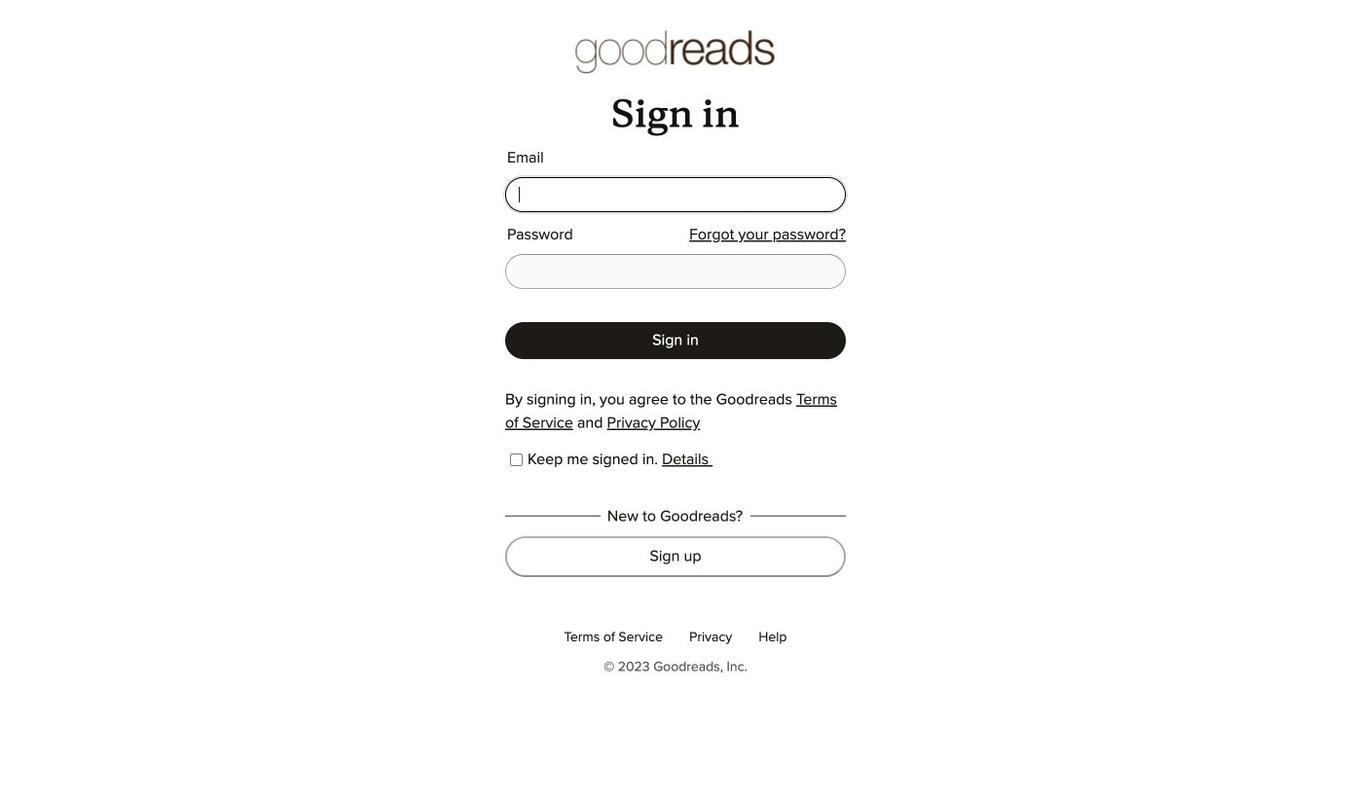 Task type: vqa. For each thing, say whether or not it's contained in the screenshot.
Published to the bottom
no



Task type: describe. For each thing, give the bounding box(es) containing it.
goodreads image
[[576, 29, 775, 76]]



Task type: locate. For each thing, give the bounding box(es) containing it.
None password field
[[505, 254, 846, 289]]

None submit
[[505, 322, 846, 359]]

None email field
[[505, 177, 846, 212]]

None checkbox
[[510, 454, 523, 467]]



